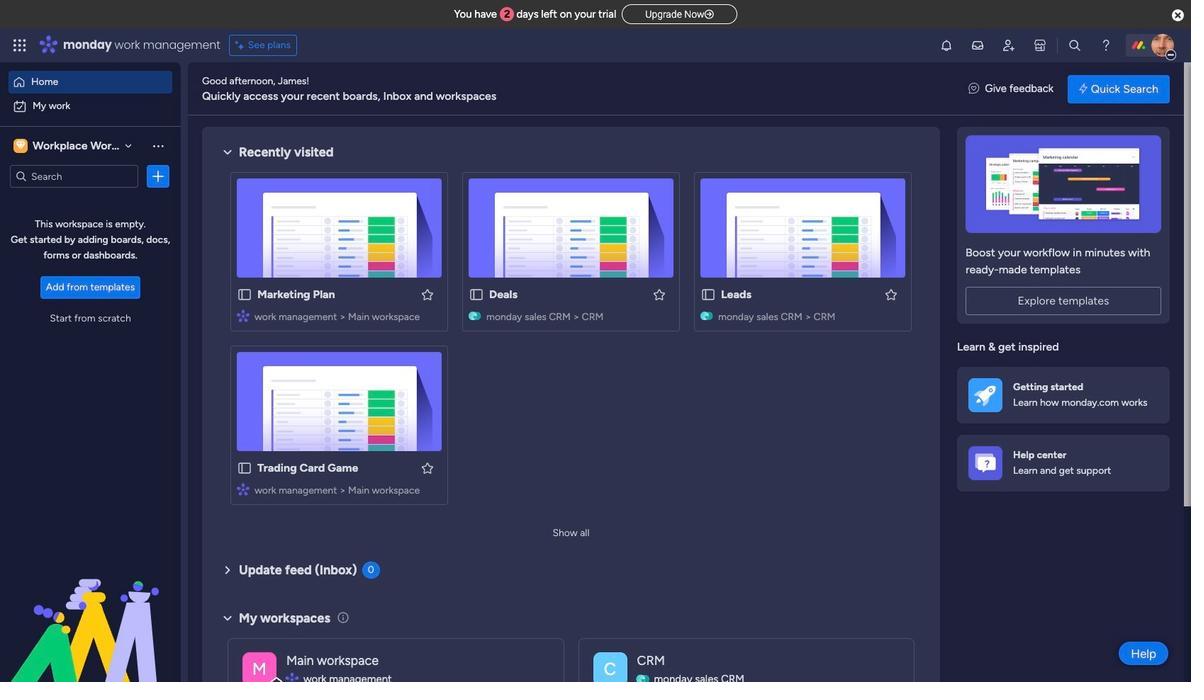 Task type: locate. For each thing, give the bounding box(es) containing it.
0 horizontal spatial workspace image
[[242, 653, 277, 683]]

2 option from the top
[[9, 95, 172, 118]]

1 vertical spatial add to favorites image
[[420, 461, 435, 475]]

add to favorites image for 2nd public board image from right
[[420, 287, 435, 302]]

option
[[9, 71, 172, 94], [9, 95, 172, 118]]

0 vertical spatial option
[[9, 71, 172, 94]]

notifications image
[[939, 38, 954, 52]]

2 add to favorites image from the left
[[884, 287, 898, 302]]

1 horizontal spatial public board image
[[469, 287, 484, 303]]

add to favorites image
[[420, 287, 435, 302], [884, 287, 898, 302]]

0 horizontal spatial public board image
[[237, 287, 252, 303]]

1 vertical spatial public board image
[[237, 461, 252, 476]]

getting started element
[[957, 367, 1170, 424]]

1 horizontal spatial public board image
[[700, 287, 716, 303]]

1 horizontal spatial add to favorites image
[[884, 287, 898, 302]]

close recently visited image
[[219, 144, 236, 161]]

james peterson image
[[1151, 34, 1174, 57]]

0 vertical spatial add to favorites image
[[652, 287, 666, 302]]

workspace image
[[242, 653, 277, 683], [593, 653, 627, 683]]

Search in workspace field
[[30, 168, 118, 185]]

workspace image
[[13, 138, 28, 154], [16, 138, 25, 154]]

select product image
[[13, 38, 27, 52]]

help center element
[[957, 435, 1170, 492]]

0 horizontal spatial add to favorites image
[[420, 287, 435, 302]]

1 workspace image from the left
[[242, 653, 277, 683]]

public board image
[[700, 287, 716, 303], [237, 461, 252, 476]]

1 add to favorites image from the left
[[420, 287, 435, 302]]

workspace selection element
[[13, 138, 148, 155]]

add to favorites image for top public board icon
[[884, 287, 898, 302]]

help image
[[1099, 38, 1113, 52]]

0 horizontal spatial public board image
[[237, 461, 252, 476]]

close my workspaces image
[[219, 610, 236, 627]]

workspace options image
[[151, 139, 165, 153]]

1 horizontal spatial workspace image
[[593, 653, 627, 683]]

1 vertical spatial option
[[9, 95, 172, 118]]

add to favorites image
[[652, 287, 666, 302], [420, 461, 435, 475]]

public board image
[[237, 287, 252, 303], [469, 287, 484, 303]]



Task type: describe. For each thing, give the bounding box(es) containing it.
1 horizontal spatial add to favorites image
[[652, 287, 666, 302]]

see plans image
[[235, 38, 248, 53]]

0 vertical spatial public board image
[[700, 287, 716, 303]]

dapulse rightstroke image
[[704, 9, 714, 20]]

update feed image
[[971, 38, 985, 52]]

dapulse close image
[[1172, 9, 1184, 23]]

0 horizontal spatial add to favorites image
[[420, 461, 435, 475]]

monday marketplace image
[[1033, 38, 1047, 52]]

v2 user feedback image
[[969, 81, 979, 97]]

2 workspace image from the left
[[16, 138, 25, 154]]

v2 bolt switch image
[[1079, 81, 1087, 97]]

search everything image
[[1068, 38, 1082, 52]]

1 workspace image from the left
[[13, 138, 28, 154]]

templates image image
[[970, 135, 1157, 233]]

0 element
[[362, 562, 380, 579]]

options image
[[151, 169, 165, 184]]

lottie animation element
[[0, 540, 181, 683]]

quick search results list box
[[219, 161, 923, 523]]

2 public board image from the left
[[469, 287, 484, 303]]

1 public board image from the left
[[237, 287, 252, 303]]

invite members image
[[1002, 38, 1016, 52]]

lottie animation image
[[0, 540, 181, 683]]

1 option from the top
[[9, 71, 172, 94]]

2 workspace image from the left
[[593, 653, 627, 683]]

open update feed (inbox) image
[[219, 562, 236, 579]]



Task type: vqa. For each thing, say whether or not it's contained in the screenshot.
Public board image
yes



